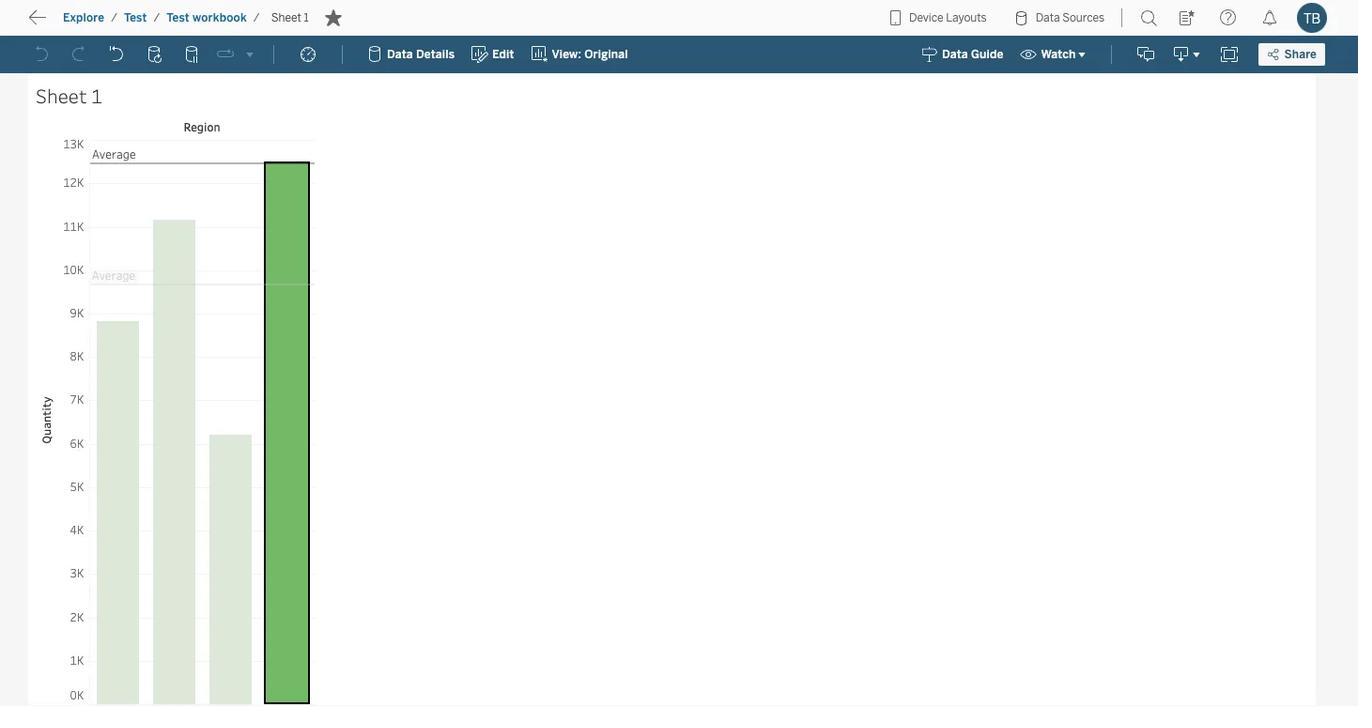 Task type: describe. For each thing, give the bounding box(es) containing it.
explore link
[[62, 10, 105, 25]]

1 / from the left
[[111, 11, 117, 24]]

sheet
[[271, 11, 301, 24]]

test workbook link
[[166, 10, 248, 25]]

explore / test / test workbook /
[[63, 11, 260, 24]]

sheet 1 element
[[266, 11, 314, 24]]

skip to content
[[49, 14, 161, 32]]

test link
[[123, 10, 148, 25]]



Task type: vqa. For each thing, say whether or not it's contained in the screenshot.
third / from the left
yes



Task type: locate. For each thing, give the bounding box(es) containing it.
0 horizontal spatial test
[[124, 11, 147, 24]]

skip to content link
[[45, 10, 191, 36]]

test
[[124, 11, 147, 24], [167, 11, 190, 24]]

/ right test link
[[154, 11, 160, 24]]

2 horizontal spatial /
[[253, 11, 260, 24]]

/ left test link
[[111, 11, 117, 24]]

explore
[[63, 11, 104, 24]]

skip
[[49, 14, 81, 32]]

/ left sheet
[[253, 11, 260, 24]]

0 horizontal spatial /
[[111, 11, 117, 24]]

/
[[111, 11, 117, 24], [154, 11, 160, 24], [253, 11, 260, 24]]

1 horizontal spatial /
[[154, 11, 160, 24]]

2 test from the left
[[167, 11, 190, 24]]

3 / from the left
[[253, 11, 260, 24]]

to
[[84, 14, 99, 32]]

1
[[304, 11, 309, 24]]

content
[[103, 14, 161, 32]]

1 horizontal spatial test
[[167, 11, 190, 24]]

workbook
[[193, 11, 247, 24]]

sheet 1
[[271, 11, 309, 24]]

2 / from the left
[[154, 11, 160, 24]]

1 test from the left
[[124, 11, 147, 24]]



